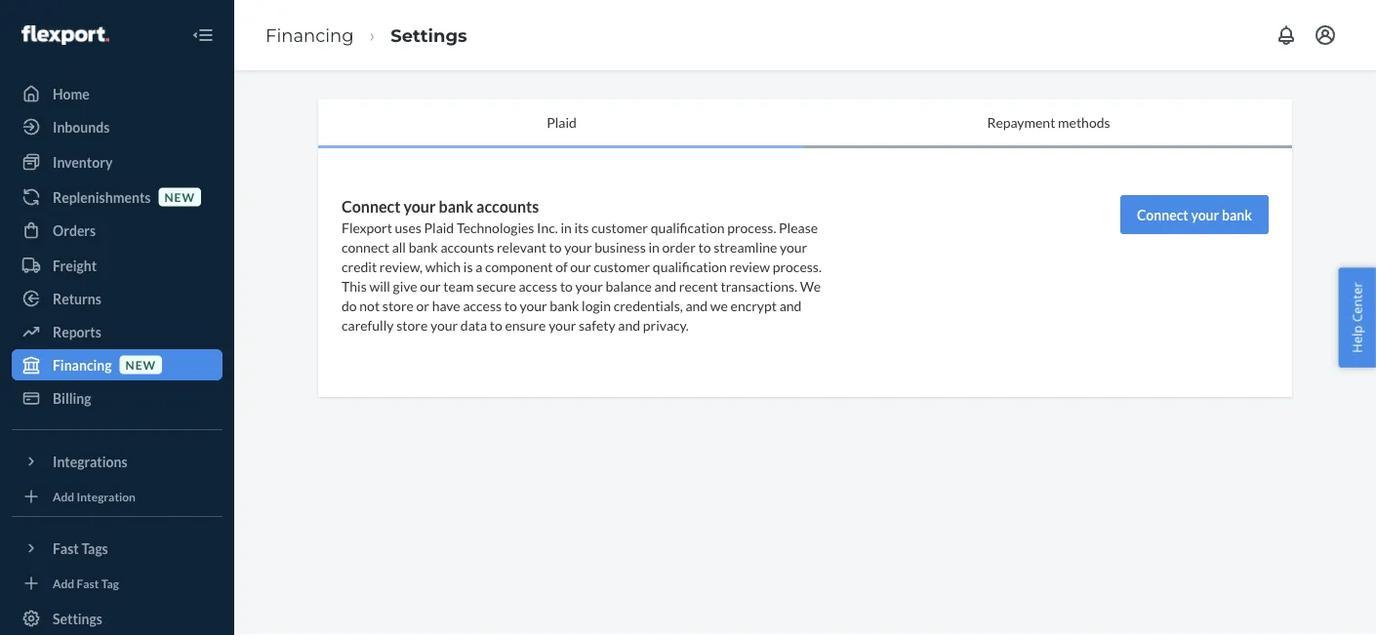 Task type: locate. For each thing, give the bounding box(es) containing it.
1 vertical spatial settings link
[[12, 603, 223, 635]]

settings
[[391, 24, 467, 46], [53, 611, 102, 627]]

flexport
[[342, 219, 392, 236]]

returns link
[[12, 283, 223, 314]]

home link
[[12, 78, 223, 109]]

1 vertical spatial accounts
[[441, 239, 494, 255]]

financing inside breadcrumbs "navigation"
[[266, 24, 354, 46]]

give
[[393, 278, 418, 294]]

add integration
[[53, 490, 136, 504]]

privacy.
[[643, 317, 689, 333]]

settings inside breadcrumbs "navigation"
[[391, 24, 467, 46]]

billing
[[53, 390, 91, 407]]

connect
[[342, 197, 401, 216], [1137, 207, 1189, 223]]

repayment
[[987, 114, 1056, 131]]

1 add from the top
[[53, 490, 74, 504]]

1 vertical spatial access
[[463, 297, 502, 314]]

integrations button
[[12, 446, 223, 477]]

is
[[464, 258, 473, 275]]

1 vertical spatial in
[[649, 239, 660, 255]]

connect inside button
[[1137, 207, 1189, 223]]

our right of
[[571, 258, 591, 275]]

1 vertical spatial settings
[[53, 611, 102, 627]]

fast left tag
[[77, 576, 99, 591]]

connect inside "connect your bank accounts flexport uses plaid technologies inc. in its customer qualification process. please connect all bank accounts relevant to your business in order to streamline your credit review, which is a component of our customer qualification review process. this will give our team secure access to your balance and recent transactions. we do not store or have access to your bank login credentials, and we encrypt and carefully store your data to ensure your safety and privacy."
[[342, 197, 401, 216]]

which
[[425, 258, 461, 275]]

review,
[[380, 258, 423, 275]]

balance
[[606, 278, 652, 294]]

plaid
[[547, 114, 577, 131], [424, 219, 454, 236]]

1 vertical spatial plaid
[[424, 219, 454, 236]]

0 horizontal spatial settings link
[[12, 603, 223, 635]]

connect for connect your bank accounts flexport uses plaid technologies inc. in its customer qualification process. please connect all bank accounts relevant to your business in order to streamline your credit review, which is a component of our customer qualification review process. this will give our team secure access to your balance and recent transactions. we do not store or have access to your bank login credentials, and we encrypt and carefully store your data to ensure your safety and privacy.
[[342, 197, 401, 216]]

new for replenishments
[[164, 190, 195, 204]]

0 vertical spatial customer
[[592, 219, 648, 236]]

0 horizontal spatial access
[[463, 297, 502, 314]]

your
[[404, 197, 436, 216], [1192, 207, 1220, 223], [565, 239, 592, 255], [780, 239, 808, 255], [576, 278, 603, 294], [520, 297, 547, 314], [430, 317, 458, 333], [549, 317, 576, 333]]

ensure
[[505, 317, 546, 333]]

in
[[561, 219, 572, 236], [649, 239, 660, 255]]

add for add integration
[[53, 490, 74, 504]]

credit
[[342, 258, 377, 275]]

in left 'its'
[[561, 219, 572, 236]]

0 vertical spatial new
[[164, 190, 195, 204]]

settings link
[[391, 24, 467, 46], [12, 603, 223, 635]]

1 vertical spatial store
[[397, 317, 428, 333]]

process.
[[728, 219, 777, 236], [773, 258, 822, 275]]

add
[[53, 490, 74, 504], [53, 576, 74, 591]]

2 add from the top
[[53, 576, 74, 591]]

customer
[[592, 219, 648, 236], [594, 258, 650, 275]]

to
[[549, 239, 562, 255], [699, 239, 711, 255], [560, 278, 573, 294], [505, 297, 517, 314], [490, 317, 503, 333]]

1 horizontal spatial settings
[[391, 24, 467, 46]]

to right order
[[699, 239, 711, 255]]

0 vertical spatial settings
[[391, 24, 467, 46]]

home
[[53, 85, 90, 102]]

qualification up order
[[651, 219, 725, 236]]

1 horizontal spatial financing
[[266, 24, 354, 46]]

store down give
[[383, 297, 414, 314]]

connect
[[342, 239, 390, 255]]

financing
[[266, 24, 354, 46], [53, 357, 112, 373]]

0 vertical spatial access
[[519, 278, 558, 294]]

streamline
[[714, 239, 778, 255]]

add fast tag link
[[12, 572, 223, 596]]

new for financing
[[126, 358, 156, 372]]

customer up business at the left top
[[592, 219, 648, 236]]

0 horizontal spatial settings
[[53, 611, 102, 627]]

bank
[[439, 197, 474, 216], [1222, 207, 1253, 223], [409, 239, 438, 255], [550, 297, 579, 314]]

add down the fast tags
[[53, 576, 74, 591]]

fast left tags
[[53, 540, 79, 557]]

0 vertical spatial qualification
[[651, 219, 725, 236]]

in left order
[[649, 239, 660, 255]]

encrypt
[[731, 297, 777, 314]]

a
[[476, 258, 483, 275]]

business
[[595, 239, 646, 255]]

will
[[369, 278, 390, 294]]

0 horizontal spatial connect
[[342, 197, 401, 216]]

review
[[730, 258, 770, 275]]

1 vertical spatial fast
[[77, 576, 99, 591]]

0 horizontal spatial in
[[561, 219, 572, 236]]

to down secure
[[505, 297, 517, 314]]

process. up we
[[773, 258, 822, 275]]

0 vertical spatial our
[[571, 258, 591, 275]]

plaid inside "connect your bank accounts flexport uses plaid technologies inc. in its customer qualification process. please connect all bank accounts relevant to your business in order to streamline your credit review, which is a component of our customer qualification review process. this will give our team secure access to your balance and recent transactions. we do not store or have access to your bank login credentials, and we encrypt and carefully store your data to ensure your safety and privacy."
[[424, 219, 454, 236]]

fast tags
[[53, 540, 108, 557]]

open account menu image
[[1314, 23, 1338, 47]]

1 horizontal spatial our
[[571, 258, 591, 275]]

1 horizontal spatial plaid
[[547, 114, 577, 131]]

relevant
[[497, 239, 547, 255]]

inc.
[[537, 219, 558, 236]]

qualification
[[651, 219, 725, 236], [653, 258, 727, 275]]

to down of
[[560, 278, 573, 294]]

1 vertical spatial add
[[53, 576, 74, 591]]

qualification up recent
[[653, 258, 727, 275]]

0 vertical spatial fast
[[53, 540, 79, 557]]

fast
[[53, 540, 79, 557], [77, 576, 99, 591]]

0 vertical spatial financing
[[266, 24, 354, 46]]

0 vertical spatial add
[[53, 490, 74, 504]]

access down "component"
[[519, 278, 558, 294]]

0 vertical spatial accounts
[[477, 197, 539, 216]]

0 horizontal spatial our
[[420, 278, 441, 294]]

store
[[383, 297, 414, 314], [397, 317, 428, 333]]

add left integration
[[53, 490, 74, 504]]

store down or
[[397, 317, 428, 333]]

transactions.
[[721, 278, 798, 294]]

returns
[[53, 290, 101, 307]]

1 horizontal spatial new
[[164, 190, 195, 204]]

we
[[800, 278, 821, 294]]

and
[[655, 278, 677, 294], [686, 297, 708, 314], [780, 297, 802, 314], [618, 317, 641, 333]]

add integration link
[[12, 485, 223, 509]]

orders
[[53, 222, 96, 239]]

0 vertical spatial settings link
[[391, 24, 467, 46]]

accounts
[[477, 197, 539, 216], [441, 239, 494, 255]]

0 horizontal spatial new
[[126, 358, 156, 372]]

1 horizontal spatial settings link
[[391, 24, 467, 46]]

access
[[519, 278, 558, 294], [463, 297, 502, 314]]

please
[[779, 219, 818, 236]]

team
[[444, 278, 474, 294]]

our
[[571, 258, 591, 275], [420, 278, 441, 294]]

do
[[342, 297, 357, 314]]

add inside "link"
[[53, 576, 74, 591]]

technologies
[[457, 219, 534, 236]]

new
[[164, 190, 195, 204], [126, 358, 156, 372]]

1 horizontal spatial access
[[519, 278, 558, 294]]

0 horizontal spatial financing
[[53, 357, 112, 373]]

center
[[1349, 282, 1366, 322]]

recent
[[679, 278, 718, 294]]

replenishments
[[53, 189, 151, 206]]

0 horizontal spatial plaid
[[424, 219, 454, 236]]

our up or
[[420, 278, 441, 294]]

1 horizontal spatial connect
[[1137, 207, 1189, 223]]

tag
[[101, 576, 119, 591]]

freight link
[[12, 250, 223, 281]]

process. up streamline
[[728, 219, 777, 236]]

accounts up the technologies
[[477, 197, 539, 216]]

to up of
[[549, 239, 562, 255]]

integration
[[77, 490, 136, 504]]

new up orders "link"
[[164, 190, 195, 204]]

customer down business at the left top
[[594, 258, 650, 275]]

accounts up is
[[441, 239, 494, 255]]

of
[[556, 258, 568, 275]]

1 vertical spatial new
[[126, 358, 156, 372]]

new down the reports link
[[126, 358, 156, 372]]

inbounds link
[[12, 111, 223, 143]]

secure
[[477, 278, 516, 294]]

billing link
[[12, 383, 223, 414]]

inbounds
[[53, 119, 110, 135]]

access up data
[[463, 297, 502, 314]]



Task type: vqa. For each thing, say whether or not it's contained in the screenshot.
the Center inside Help Center link
no



Task type: describe. For each thing, give the bounding box(es) containing it.
fast tags button
[[12, 533, 223, 564]]

1 vertical spatial qualification
[[653, 258, 727, 275]]

have
[[432, 297, 461, 314]]

1 vertical spatial process.
[[773, 258, 822, 275]]

freight
[[53, 257, 97, 274]]

1 vertical spatial financing
[[53, 357, 112, 373]]

order
[[662, 239, 696, 255]]

tags
[[81, 540, 108, 557]]

0 vertical spatial store
[[383, 297, 414, 314]]

0 vertical spatial in
[[561, 219, 572, 236]]

component
[[485, 258, 553, 275]]

and up credentials,
[[655, 278, 677, 294]]

this
[[342, 278, 367, 294]]

help center button
[[1339, 268, 1377, 368]]

orders link
[[12, 215, 223, 246]]

fast inside dropdown button
[[53, 540, 79, 557]]

we
[[711, 297, 728, 314]]

help
[[1349, 326, 1366, 353]]

add fast tag
[[53, 576, 119, 591]]

connect your bank button
[[1121, 195, 1269, 234]]

open notifications image
[[1275, 23, 1299, 47]]

login
[[582, 297, 611, 314]]

fast inside "link"
[[77, 576, 99, 591]]

connect your bank accounts flexport uses plaid technologies inc. in its customer qualification process. please connect all bank accounts relevant to your business in order to streamline your credit review, which is a component of our customer qualification review process. this will give our team secure access to your balance and recent transactions. we do not store or have access to your bank login credentials, and we encrypt and carefully store your data to ensure your safety and privacy.
[[342, 197, 822, 333]]

inventory link
[[12, 146, 223, 178]]

safety
[[579, 317, 616, 333]]

bank inside the connect your bank button
[[1222, 207, 1253, 223]]

0 vertical spatial process.
[[728, 219, 777, 236]]

connect for connect your bank
[[1137, 207, 1189, 223]]

carefully
[[342, 317, 394, 333]]

methods
[[1058, 114, 1111, 131]]

and down we
[[780, 297, 802, 314]]

inventory
[[53, 154, 113, 170]]

1 vertical spatial our
[[420, 278, 441, 294]]

integrations
[[53, 454, 128, 470]]

to right data
[[490, 317, 503, 333]]

and down recent
[[686, 297, 708, 314]]

0 vertical spatial plaid
[[547, 114, 577, 131]]

financing link
[[266, 24, 354, 46]]

settings link inside breadcrumbs "navigation"
[[391, 24, 467, 46]]

all
[[392, 239, 406, 255]]

and down credentials,
[[618, 317, 641, 333]]

not
[[360, 297, 380, 314]]

close navigation image
[[191, 23, 215, 47]]

add for add fast tag
[[53, 576, 74, 591]]

its
[[575, 219, 589, 236]]

1 vertical spatial customer
[[594, 258, 650, 275]]

reports
[[53, 324, 101, 340]]

repayment methods
[[987, 114, 1111, 131]]

breadcrumbs navigation
[[250, 7, 483, 64]]

1 horizontal spatial in
[[649, 239, 660, 255]]

credentials,
[[614, 297, 683, 314]]

your inside button
[[1192, 207, 1220, 223]]

data
[[461, 317, 487, 333]]

connect your bank
[[1137, 207, 1253, 223]]

reports link
[[12, 316, 223, 348]]

or
[[416, 297, 430, 314]]

flexport logo image
[[21, 25, 109, 45]]

uses
[[395, 219, 422, 236]]

help center
[[1349, 282, 1366, 353]]



